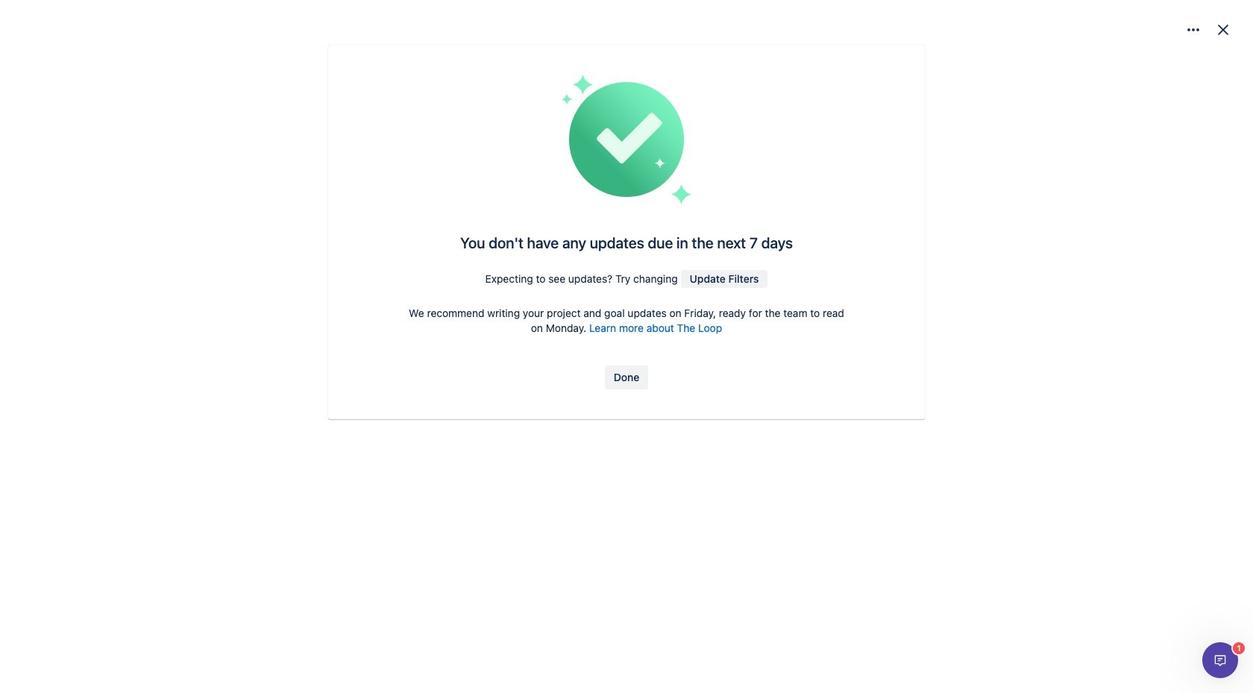 Task type: vqa. For each thing, say whether or not it's contained in the screenshot.
Switch to... image
no



Task type: describe. For each thing, give the bounding box(es) containing it.
settings image
[[1185, 21, 1203, 39]]

Search field
[[943, 9, 1093, 32]]

close image
[[1215, 21, 1233, 39]]



